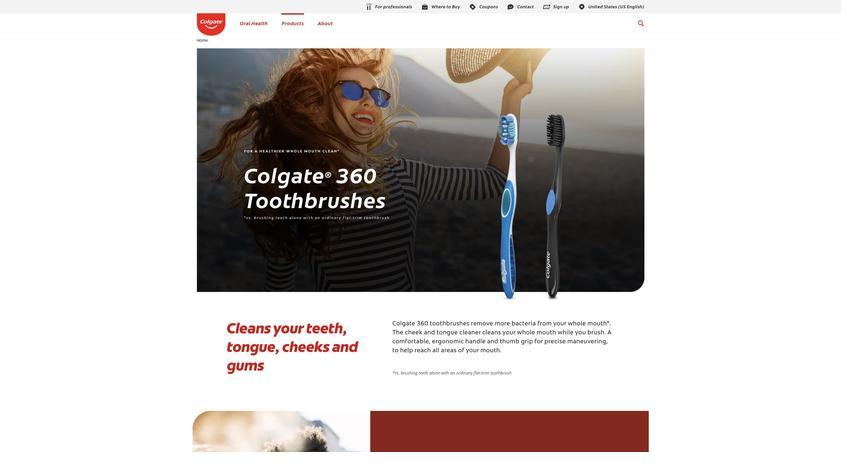 Task type: describe. For each thing, give the bounding box(es) containing it.
ergonomic
[[432, 339, 464, 345]]

alone for colgate
[[289, 215, 302, 220]]

an for colgate 360 toothbrushes remove more bacteria from your whole mouth*. the cheek and tongue cleaner cleans your whole mouth while you brush. a comfortable, ergonomic handle and thumb grip for precise maneuvering, to help reach all areas of your mouth.
[[450, 370, 455, 376]]

cheeks
[[282, 337, 329, 357]]

*vs. brushing teeth alone with an ordinary flat-trim toothbrush for colgate
[[244, 215, 390, 220]]

location icon image
[[578, 3, 586, 11]]

toothbrushes
[[244, 184, 386, 214]]

cleaner
[[459, 330, 481, 336]]

remove
[[471, 321, 493, 327]]

oral
[[240, 20, 250, 27]]

1 horizontal spatial and
[[424, 330, 435, 336]]

brushing for colgate 360 toothbrushes remove more bacteria from your whole mouth*. the cheek and tongue cleaner cleans your whole mouth while you brush. a comfortable, ergonomic handle and thumb grip for precise maneuvering, to help reach all areas of your mouth.
[[401, 370, 418, 376]]

oral health button
[[240, 20, 268, 27]]

reach
[[415, 348, 431, 354]]

0 horizontal spatial whole
[[286, 150, 303, 153]]

your inside 'cleans your teeth, tongue, cheeks and gums'
[[273, 319, 303, 338]]

cleans
[[482, 330, 501, 336]]

teeth,
[[306, 319, 347, 338]]

products
[[282, 20, 304, 27]]

thumb
[[500, 339, 519, 345]]

products button
[[282, 20, 304, 27]]

mouth*.
[[588, 321, 611, 327]]

grip
[[521, 339, 533, 345]]

teeth for colgate
[[276, 215, 288, 220]]

colgate ® 360
[[244, 160, 377, 189]]

mouth inside colgate 360 toothbrushes remove more bacteria from your whole mouth*. the cheek and tongue cleaner cleans your whole mouth while you brush. a comfortable, ergonomic handle and thumb grip for precise maneuvering, to help reach all areas of your mouth.
[[537, 330, 556, 336]]

about button
[[318, 20, 333, 27]]

toothbrush for colgate
[[364, 215, 390, 220]]

trim for colgate
[[353, 215, 363, 220]]

the
[[392, 330, 403, 336]]

2 vertical spatial whole
[[517, 330, 535, 336]]

handle
[[465, 339, 486, 345]]

man smiling next to woman image
[[192, 411, 370, 452]]

areas
[[441, 348, 457, 354]]

*vs. for colgate 360 toothbrushes remove more bacteria from your whole mouth*. the cheek and tongue cleaner cleans your whole mouth while you brush. a comfortable, ergonomic handle and thumb grip for precise maneuvering, to help reach all areas of your mouth.
[[392, 370, 400, 376]]

for a healthier whole mouth clean*
[[244, 150, 340, 153]]

toothbrushes
[[430, 321, 470, 327]]

more
[[495, 321, 510, 327]]

for a healthier whole mouth clean image
[[197, 48, 644, 292]]

a
[[608, 330, 612, 336]]

0 vertical spatial mouth
[[304, 150, 321, 153]]

colgate for 360
[[244, 160, 325, 189]]

colgate® logo image
[[197, 13, 225, 36]]

help
[[400, 348, 413, 354]]

alone for colgate 360 toothbrushes remove more bacteria from your whole mouth*. the cheek and tongue cleaner cleans your whole mouth while you brush. a comfortable, ergonomic handle and thumb grip for precise maneuvering, to help reach all areas of your mouth.
[[429, 370, 440, 376]]

teeth for colgate 360 toothbrushes remove more bacteria from your whole mouth*. the cheek and tongue cleaner cleans your whole mouth while you brush. a comfortable, ergonomic handle and thumb grip for precise maneuvering, to help reach all areas of your mouth.
[[419, 370, 428, 376]]

oral health
[[240, 20, 268, 27]]

with for colgate
[[304, 215, 314, 220]]

cheek
[[405, 330, 422, 336]]

while
[[558, 330, 574, 336]]

tongue,
[[227, 337, 279, 357]]

with for colgate 360 toothbrushes remove more bacteria from your whole mouth*. the cheek and tongue cleaner cleans your whole mouth while you brush. a comfortable, ergonomic handle and thumb grip for precise maneuvering, to help reach all areas of your mouth.
[[441, 370, 449, 376]]



Task type: locate. For each thing, give the bounding box(es) containing it.
1 vertical spatial 360
[[417, 321, 428, 327]]

ordinary
[[322, 215, 342, 220], [456, 370, 473, 376]]

alone
[[289, 215, 302, 220], [429, 370, 440, 376]]

0 vertical spatial ordinary
[[322, 215, 342, 220]]

whole up you
[[568, 321, 586, 327]]

cleans your teeth, tongue, cheeks and gums
[[227, 319, 358, 375]]

trim
[[353, 215, 363, 220], [481, 370, 489, 376]]

ordinary down toothbrushes
[[322, 215, 342, 220]]

whole right healthier
[[286, 150, 303, 153]]

0 horizontal spatial mouth
[[304, 150, 321, 153]]

mouth left clean* at the left
[[304, 150, 321, 153]]

*vs. for colgate
[[244, 215, 253, 220]]

0 horizontal spatial alone
[[289, 215, 302, 220]]

flat- for colgate
[[343, 215, 353, 220]]

*vs. brushing teeth alone with an ordinary flat-trim toothbrush down toothbrushes
[[244, 215, 390, 220]]

1 horizontal spatial toothbrush
[[490, 370, 512, 376]]

0 horizontal spatial teeth
[[276, 215, 288, 220]]

clean*
[[323, 150, 340, 153]]

0 vertical spatial alone
[[289, 215, 302, 220]]

*vs. brushing teeth alone with an ordinary flat-trim toothbrush down areas
[[392, 370, 512, 376]]

and inside 'cleans your teeth, tongue, cheeks and gums'
[[332, 337, 358, 357]]

toothbrush for colgate 360 toothbrushes remove more bacteria from your whole mouth*. the cheek and tongue cleaner cleans your whole mouth while you brush. a comfortable, ergonomic handle and thumb grip for precise maneuvering, to help reach all areas of your mouth.
[[490, 370, 512, 376]]

1 horizontal spatial 360
[[417, 321, 428, 327]]

2 horizontal spatial and
[[487, 339, 498, 345]]

1 horizontal spatial flat-
[[474, 370, 481, 376]]

0 vertical spatial trim
[[353, 215, 363, 220]]

1 vertical spatial toothbrush
[[490, 370, 512, 376]]

360 inside colgate 360 toothbrushes remove more bacteria from your whole mouth*. the cheek and tongue cleaner cleans your whole mouth while you brush. a comfortable, ergonomic handle and thumb grip for precise maneuvering, to help reach all areas of your mouth.
[[417, 321, 428, 327]]

your
[[273, 319, 303, 338], [553, 321, 566, 327], [503, 330, 516, 336], [466, 348, 479, 354]]

0 vertical spatial toothbrush
[[364, 215, 390, 220]]

of
[[458, 348, 464, 354]]

0 horizontal spatial colgate
[[244, 160, 325, 189]]

0 horizontal spatial toothbrush
[[364, 215, 390, 220]]

sign up icon image
[[543, 3, 551, 11]]

whole up grip
[[517, 330, 535, 336]]

coupons icon image
[[469, 3, 477, 11]]

colgate down for a healthier whole mouth clean*
[[244, 160, 325, 189]]

1 horizontal spatial mouth
[[537, 330, 556, 336]]

0 horizontal spatial flat-
[[343, 215, 353, 220]]

bacteria
[[512, 321, 536, 327]]

0 horizontal spatial and
[[332, 337, 358, 357]]

an down toothbrushes
[[315, 215, 321, 220]]

0 vertical spatial teeth
[[276, 215, 288, 220]]

flat-
[[343, 215, 353, 220], [474, 370, 481, 376]]

healthier
[[259, 150, 285, 153]]

1 vertical spatial an
[[450, 370, 455, 376]]

gums
[[227, 356, 264, 375]]

*vs.
[[244, 215, 253, 220], [392, 370, 400, 376]]

colgate 360 products image
[[455, 111, 616, 309]]

you
[[575, 330, 586, 336]]

1 vertical spatial *vs.
[[392, 370, 400, 376]]

0 horizontal spatial with
[[304, 215, 314, 220]]

1 horizontal spatial alone
[[429, 370, 440, 376]]

360 up cheek
[[417, 321, 428, 327]]

0 vertical spatial colgate
[[244, 160, 325, 189]]

1 vertical spatial brushing
[[401, 370, 418, 376]]

*vs. brushing teeth alone with an ordinary flat-trim toothbrush
[[244, 215, 390, 220], [392, 370, 512, 376]]

0 horizontal spatial *vs. brushing teeth alone with an ordinary flat-trim toothbrush
[[244, 215, 390, 220]]

0 vertical spatial *vs.
[[244, 215, 253, 220]]

colgate for toothbrushes
[[392, 321, 415, 327]]

home
[[197, 38, 208, 43]]

0 horizontal spatial *vs.
[[244, 215, 253, 220]]

about
[[318, 20, 333, 27]]

®
[[325, 169, 332, 180]]

0 horizontal spatial ordinary
[[322, 215, 342, 220]]

0 vertical spatial flat-
[[343, 215, 353, 220]]

1 vertical spatial colgate
[[392, 321, 415, 327]]

360
[[336, 160, 377, 189], [417, 321, 428, 327]]

1 horizontal spatial whole
[[517, 330, 535, 336]]

1 horizontal spatial brushing
[[401, 370, 418, 376]]

360 right ®
[[336, 160, 377, 189]]

with down toothbrushes
[[304, 215, 314, 220]]

alone down toothbrushes
[[289, 215, 302, 220]]

1 horizontal spatial an
[[450, 370, 455, 376]]

comfortable,
[[392, 339, 431, 345]]

brush.
[[588, 330, 606, 336]]

mouth down from
[[537, 330, 556, 336]]

a
[[255, 150, 258, 153]]

precise
[[545, 339, 566, 345]]

1 vertical spatial whole
[[568, 321, 586, 327]]

1 vertical spatial teeth
[[419, 370, 428, 376]]

0 horizontal spatial brushing
[[254, 215, 274, 220]]

0 horizontal spatial an
[[315, 215, 321, 220]]

0 vertical spatial whole
[[286, 150, 303, 153]]

1 horizontal spatial teeth
[[419, 370, 428, 376]]

2 horizontal spatial whole
[[568, 321, 586, 327]]

and
[[424, 330, 435, 336], [332, 337, 358, 357], [487, 339, 498, 345]]

an
[[315, 215, 321, 220], [450, 370, 455, 376]]

trim for colgate 360 toothbrushes remove more bacteria from your whole mouth*. the cheek and tongue cleaner cleans your whole mouth while you brush. a comfortable, ergonomic handle and thumb grip for precise maneuvering, to help reach all areas of your mouth.
[[481, 370, 489, 376]]

1 horizontal spatial colgate
[[392, 321, 415, 327]]

home link
[[192, 38, 212, 43]]

from
[[538, 321, 552, 327]]

mouth
[[304, 150, 321, 153], [537, 330, 556, 336]]

alone down "all"
[[429, 370, 440, 376]]

0 vertical spatial brushing
[[254, 215, 274, 220]]

None search field
[[637, 17, 644, 30]]

1 vertical spatial ordinary
[[456, 370, 473, 376]]

0 horizontal spatial trim
[[353, 215, 363, 220]]

colgate up the
[[392, 321, 415, 327]]

teeth
[[276, 215, 288, 220], [419, 370, 428, 376]]

tongue
[[437, 330, 458, 336]]

toothbrush
[[364, 215, 390, 220], [490, 370, 512, 376]]

1 vertical spatial trim
[[481, 370, 489, 376]]

1 vertical spatial with
[[441, 370, 449, 376]]

1 vertical spatial alone
[[429, 370, 440, 376]]

for
[[244, 150, 253, 153]]

with down areas
[[441, 370, 449, 376]]

brushing for colgate
[[254, 215, 274, 220]]

where to buy icon image
[[421, 3, 429, 11]]

ordinary down the of
[[456, 370, 473, 376]]

1 horizontal spatial with
[[441, 370, 449, 376]]

cleans
[[227, 319, 270, 338]]

contact icon image
[[507, 3, 515, 11]]

an for colgate
[[315, 215, 321, 220]]

whole
[[286, 150, 303, 153], [568, 321, 586, 327], [517, 330, 535, 336]]

0 vertical spatial an
[[315, 215, 321, 220]]

flat- for colgate 360 toothbrushes remove more bacteria from your whole mouth*. the cheek and tongue cleaner cleans your whole mouth while you brush. a comfortable, ergonomic handle and thumb grip for precise maneuvering, to help reach all areas of your mouth.
[[474, 370, 481, 376]]

1 horizontal spatial *vs.
[[392, 370, 400, 376]]

colgate
[[244, 160, 325, 189], [392, 321, 415, 327]]

ordinary for colgate 360 toothbrushes remove more bacteria from your whole mouth*. the cheek and tongue cleaner cleans your whole mouth while you brush. a comfortable, ergonomic handle and thumb grip for precise maneuvering, to help reach all areas of your mouth.
[[456, 370, 473, 376]]

health
[[252, 20, 268, 27]]

brushing
[[254, 215, 274, 220], [401, 370, 418, 376]]

1 horizontal spatial trim
[[481, 370, 489, 376]]

to
[[392, 348, 399, 354]]

colgate inside colgate 360 toothbrushes remove more bacteria from your whole mouth*. the cheek and tongue cleaner cleans your whole mouth while you brush. a comfortable, ergonomic handle and thumb grip for precise maneuvering, to help reach all areas of your mouth.
[[392, 321, 415, 327]]

1 vertical spatial *vs. brushing teeth alone with an ordinary flat-trim toothbrush
[[392, 370, 512, 376]]

1 horizontal spatial ordinary
[[456, 370, 473, 376]]

maneuvering,
[[567, 339, 608, 345]]

colgate 360 toothbrushes remove more bacteria from your whole mouth*. the cheek and tongue cleaner cleans your whole mouth while you brush. a comfortable, ergonomic handle and thumb grip for precise maneuvering, to help reach all areas of your mouth.
[[392, 321, 612, 354]]

with
[[304, 215, 314, 220], [441, 370, 449, 376]]

0 vertical spatial *vs. brushing teeth alone with an ordinary flat-trim toothbrush
[[244, 215, 390, 220]]

1 vertical spatial mouth
[[537, 330, 556, 336]]

0 horizontal spatial 360
[[336, 160, 377, 189]]

*vs. brushing teeth alone with an ordinary flat-trim toothbrush for colgate 360 toothbrushes remove more bacteria from your whole mouth*. the cheek and tongue cleaner cleans your whole mouth while you brush. a comfortable, ergonomic handle and thumb grip for precise maneuvering, to help reach all areas of your mouth.
[[392, 370, 512, 376]]

ordinary for colgate
[[322, 215, 342, 220]]

for
[[535, 339, 543, 345]]

0 vertical spatial 360
[[336, 160, 377, 189]]

1 vertical spatial flat-
[[474, 370, 481, 376]]

0 vertical spatial with
[[304, 215, 314, 220]]

mouth.
[[481, 348, 502, 354]]

all
[[433, 348, 439, 354]]

1 horizontal spatial *vs. brushing teeth alone with an ordinary flat-trim toothbrush
[[392, 370, 512, 376]]

an down areas
[[450, 370, 455, 376]]

for professionals icon image
[[365, 3, 373, 11]]



Task type: vqa. For each thing, say whether or not it's contained in the screenshot.
Colgate® Kids Mermaid Toothbrush, Extra Soft for Children ...'s Colgate®
no



